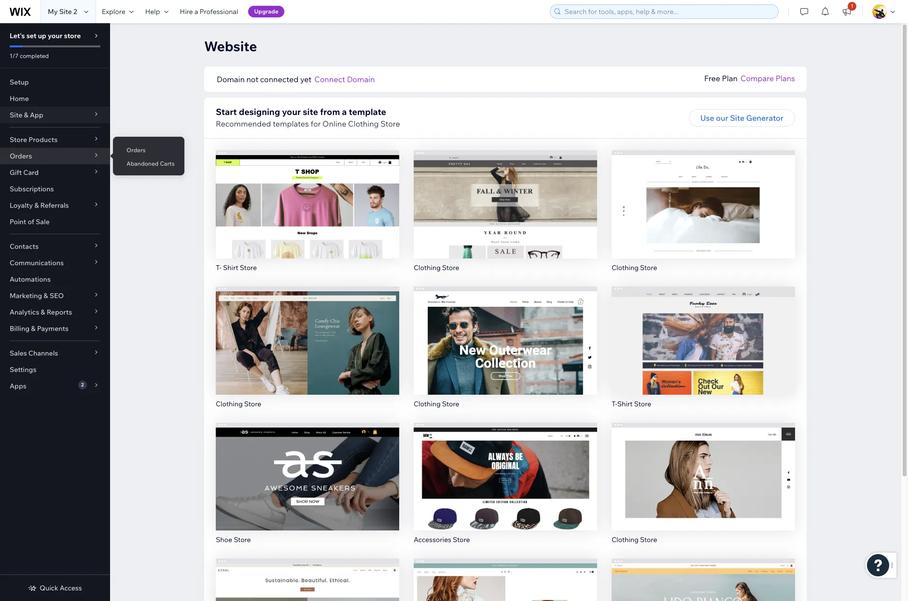 Task type: vqa. For each thing, say whether or not it's contained in the screenshot.
"Contacted"
no



Task type: locate. For each thing, give the bounding box(es) containing it.
view
[[299, 212, 317, 222], [497, 212, 515, 222], [695, 212, 713, 222], [299, 348, 317, 358], [497, 348, 515, 358], [695, 348, 713, 358], [299, 484, 317, 494], [497, 484, 515, 494], [695, 484, 713, 494]]

automations link
[[0, 271, 110, 288]]

a inside start designing your site from a template recommended templates for online clothing store
[[342, 106, 347, 117]]

2 inside 'sidebar' element
[[81, 382, 84, 388]]

2
[[73, 7, 77, 16], [81, 382, 84, 388]]

1 horizontal spatial a
[[342, 106, 347, 117]]

sales channels button
[[0, 345, 110, 361]]

orders
[[127, 146, 146, 154], [10, 152, 32, 160]]

t-
[[216, 263, 222, 272], [612, 399, 618, 408]]

& left seo
[[44, 291, 48, 300]]

gift card
[[10, 168, 39, 177]]

& inside dropdown button
[[24, 111, 28, 119]]

setup
[[10, 78, 29, 86]]

0 vertical spatial 2
[[73, 7, 77, 16]]

accessories store
[[414, 536, 470, 544]]

not
[[247, 74, 259, 84]]

0 vertical spatial t-
[[216, 263, 222, 272]]

2 down settings link
[[81, 382, 84, 388]]

1 horizontal spatial domain
[[347, 74, 375, 84]]

& for loyalty
[[34, 201, 39, 210]]

a right hire on the top of the page
[[195, 7, 198, 16]]

0 horizontal spatial 2
[[73, 7, 77, 16]]

compare plans button
[[741, 72, 796, 84]]

connect domain button
[[315, 73, 375, 85]]

setup link
[[0, 74, 110, 90]]

from
[[320, 106, 340, 117]]

1 horizontal spatial 2
[[81, 382, 84, 388]]

& left the reports in the bottom of the page
[[41, 308, 45, 317]]

hire
[[180, 7, 193, 16]]

your up templates
[[282, 106, 301, 117]]

2 right my
[[73, 7, 77, 16]]

store inside start designing your site from a template recommended templates for online clothing store
[[381, 119, 400, 129]]

site down home
[[10, 111, 22, 119]]

shirt
[[223, 263, 238, 272], [618, 399, 633, 408]]

channels
[[28, 349, 58, 358]]

1/7 completed
[[10, 52, 49, 59]]

card
[[23, 168, 39, 177]]

analytics & reports
[[10, 308, 72, 317]]

a right from
[[342, 106, 347, 117]]

upgrade button
[[249, 6, 284, 17]]

quick access button
[[28, 584, 82, 592]]

a
[[195, 7, 198, 16], [342, 106, 347, 117]]

1 vertical spatial a
[[342, 106, 347, 117]]

sale
[[36, 217, 50, 226]]

abandoned carts
[[127, 160, 175, 167]]

orders for orders link
[[127, 146, 146, 154]]

loyalty & referrals button
[[0, 197, 110, 214]]

& for site
[[24, 111, 28, 119]]

let's set up your store
[[10, 31, 81, 40]]

domain not connected yet connect domain
[[217, 74, 375, 84]]

sales
[[10, 349, 27, 358]]

orders button
[[0, 148, 110, 164]]

domain right the connect
[[347, 74, 375, 84]]

orders up abandoned
[[127, 146, 146, 154]]

2 horizontal spatial site
[[731, 113, 745, 123]]

subscriptions link
[[0, 181, 110, 197]]

1 vertical spatial t-
[[612, 399, 618, 408]]

Search for tools, apps, help & more... field
[[562, 5, 776, 18]]

1 horizontal spatial t-
[[612, 399, 618, 408]]

marketing & seo button
[[0, 288, 110, 304]]

& right billing on the bottom of the page
[[31, 324, 36, 333]]

0 horizontal spatial domain
[[217, 74, 245, 84]]

0 horizontal spatial a
[[195, 7, 198, 16]]

0 vertical spatial your
[[48, 31, 62, 40]]

0 horizontal spatial your
[[48, 31, 62, 40]]

0 horizontal spatial site
[[10, 111, 22, 119]]

site right my
[[59, 7, 72, 16]]

domain
[[217, 74, 245, 84], [347, 74, 375, 84]]

edit
[[301, 192, 315, 201], [499, 192, 513, 201], [697, 192, 711, 201], [301, 328, 315, 338], [499, 328, 513, 338], [697, 328, 711, 338], [301, 464, 315, 474], [499, 464, 513, 474], [697, 464, 711, 474]]

products
[[29, 135, 58, 144]]

0 horizontal spatial t-
[[216, 263, 222, 272]]

orders inside orders dropdown button
[[10, 152, 32, 160]]

quick access
[[40, 584, 82, 592]]

apps
[[10, 382, 26, 390]]

edit button
[[288, 188, 328, 205], [486, 188, 526, 205], [684, 188, 724, 205], [288, 324, 328, 341], [486, 324, 526, 341], [684, 324, 724, 341], [288, 460, 328, 478], [486, 460, 526, 478], [684, 460, 724, 478]]

orders up gift card
[[10, 152, 32, 160]]

generator
[[747, 113, 784, 123]]

& right loyalty
[[34, 201, 39, 210]]

home link
[[0, 90, 110, 107]]

up
[[38, 31, 46, 40]]

contacts
[[10, 242, 39, 251]]

0 horizontal spatial shirt
[[223, 263, 238, 272]]

help
[[145, 7, 160, 16]]

1 vertical spatial your
[[282, 106, 301, 117]]

my site 2
[[48, 7, 77, 16]]

store products button
[[0, 131, 110, 148]]

0 horizontal spatial orders
[[10, 152, 32, 160]]

shirt for t-shirt store
[[618, 399, 633, 408]]

your
[[48, 31, 62, 40], [282, 106, 301, 117]]

0 vertical spatial shirt
[[223, 263, 238, 272]]

your right the up
[[48, 31, 62, 40]]

&
[[24, 111, 28, 119], [34, 201, 39, 210], [44, 291, 48, 300], [41, 308, 45, 317], [31, 324, 36, 333]]

view button
[[287, 208, 328, 226], [485, 208, 526, 226], [683, 208, 725, 226], [287, 344, 328, 362], [485, 344, 526, 362], [683, 344, 725, 362], [287, 480, 328, 498], [485, 480, 526, 498], [683, 480, 725, 498]]

1 vertical spatial shirt
[[618, 399, 633, 408]]

domain left not
[[217, 74, 245, 84]]

1 vertical spatial 2
[[81, 382, 84, 388]]

carts
[[160, 160, 175, 167]]

clothing store
[[414, 263, 460, 272], [612, 263, 658, 272], [216, 399, 262, 408], [414, 399, 460, 408], [612, 536, 658, 544]]

our
[[717, 113, 729, 123]]

1 horizontal spatial shirt
[[618, 399, 633, 408]]

payments
[[37, 324, 69, 333]]

point
[[10, 217, 26, 226]]

site inside dropdown button
[[10, 111, 22, 119]]

store
[[381, 119, 400, 129], [10, 135, 27, 144], [240, 263, 257, 272], [443, 263, 460, 272], [641, 263, 658, 272], [244, 399, 262, 408], [443, 399, 460, 408], [635, 399, 652, 408], [234, 536, 251, 544], [453, 536, 470, 544], [641, 536, 658, 544]]

analytics & reports button
[[0, 304, 110, 320]]

hire a professional link
[[174, 0, 244, 23]]

site right the our
[[731, 113, 745, 123]]

let's
[[10, 31, 25, 40]]

free
[[705, 73, 721, 83]]

orders inside orders link
[[127, 146, 146, 154]]

1 horizontal spatial orders
[[127, 146, 146, 154]]

free plan compare plans
[[705, 73, 796, 83]]

1 horizontal spatial your
[[282, 106, 301, 117]]

clothing
[[348, 119, 379, 129], [414, 263, 441, 272], [612, 263, 639, 272], [216, 399, 243, 408], [414, 399, 441, 408], [612, 536, 639, 544]]

& left the app
[[24, 111, 28, 119]]

communications
[[10, 259, 64, 267]]

1 domain from the left
[[217, 74, 245, 84]]

site
[[59, 7, 72, 16], [10, 111, 22, 119], [731, 113, 745, 123]]

1 horizontal spatial site
[[59, 7, 72, 16]]

shoe
[[216, 536, 232, 544]]

0 vertical spatial a
[[195, 7, 198, 16]]

t- for t- shirt store
[[216, 263, 222, 272]]



Task type: describe. For each thing, give the bounding box(es) containing it.
abandoned carts link
[[113, 156, 184, 172]]

orders link
[[113, 142, 184, 158]]

site & app button
[[0, 107, 110, 123]]

help button
[[140, 0, 174, 23]]

& for analytics
[[41, 308, 45, 317]]

reports
[[47, 308, 72, 317]]

seo
[[50, 291, 64, 300]]

connected
[[260, 74, 299, 84]]

use our site generator
[[701, 113, 784, 123]]

gift
[[10, 168, 22, 177]]

plans
[[776, 73, 796, 83]]

your inside start designing your site from a template recommended templates for online clothing store
[[282, 106, 301, 117]]

store inside popup button
[[10, 135, 27, 144]]

1 button
[[837, 0, 858, 23]]

my
[[48, 7, 58, 16]]

& for marketing
[[44, 291, 48, 300]]

online
[[323, 119, 347, 129]]

billing & payments button
[[0, 320, 110, 337]]

use our site generator button
[[689, 109, 796, 127]]

template
[[349, 106, 387, 117]]

shoe store
[[216, 536, 251, 544]]

explore
[[102, 7, 126, 16]]

compare
[[741, 73, 775, 83]]

accessories
[[414, 536, 452, 544]]

t-shirt store
[[612, 399, 652, 408]]

abandoned
[[127, 160, 159, 167]]

site & app
[[10, 111, 43, 119]]

billing & payments
[[10, 324, 69, 333]]

home
[[10, 94, 29, 103]]

store products
[[10, 135, 58, 144]]

yet
[[301, 74, 312, 84]]

hire a professional
[[180, 7, 238, 16]]

designing
[[239, 106, 280, 117]]

point of sale link
[[0, 214, 110, 230]]

set
[[26, 31, 36, 40]]

2 domain from the left
[[347, 74, 375, 84]]

gift card button
[[0, 164, 110, 181]]

1
[[852, 3, 854, 9]]

1/7
[[10, 52, 18, 59]]

analytics
[[10, 308, 39, 317]]

point of sale
[[10, 217, 50, 226]]

website
[[204, 38, 257, 55]]

communications button
[[0, 255, 110, 271]]

settings link
[[0, 361, 110, 378]]

sidebar element
[[0, 23, 110, 601]]

plan
[[723, 73, 738, 83]]

sales channels
[[10, 349, 58, 358]]

orders for orders dropdown button
[[10, 152, 32, 160]]

billing
[[10, 324, 30, 333]]

t- shirt store
[[216, 263, 257, 272]]

upgrade
[[254, 8, 279, 15]]

marketing
[[10, 291, 42, 300]]

marketing & seo
[[10, 291, 64, 300]]

your inside 'sidebar' element
[[48, 31, 62, 40]]

loyalty
[[10, 201, 33, 210]]

of
[[28, 217, 34, 226]]

access
[[60, 584, 82, 592]]

completed
[[20, 52, 49, 59]]

templates
[[273, 119, 309, 129]]

site inside button
[[731, 113, 745, 123]]

shirt for t- shirt store
[[223, 263, 238, 272]]

use
[[701, 113, 715, 123]]

& for billing
[[31, 324, 36, 333]]

app
[[30, 111, 43, 119]]

clothing inside start designing your site from a template recommended templates for online clothing store
[[348, 119, 379, 129]]

for
[[311, 119, 321, 129]]

t- for t-shirt store
[[612, 399, 618, 408]]

professional
[[200, 7, 238, 16]]

loyalty & referrals
[[10, 201, 69, 210]]

referrals
[[40, 201, 69, 210]]

start designing your site from a template recommended templates for online clothing store
[[216, 106, 400, 129]]

automations
[[10, 275, 51, 284]]

subscriptions
[[10, 185, 54, 193]]

connect
[[315, 74, 346, 84]]

contacts button
[[0, 238, 110, 255]]

quick
[[40, 584, 58, 592]]

start
[[216, 106, 237, 117]]

site
[[303, 106, 318, 117]]

settings
[[10, 365, 36, 374]]

store
[[64, 31, 81, 40]]

recommended
[[216, 119, 271, 129]]



